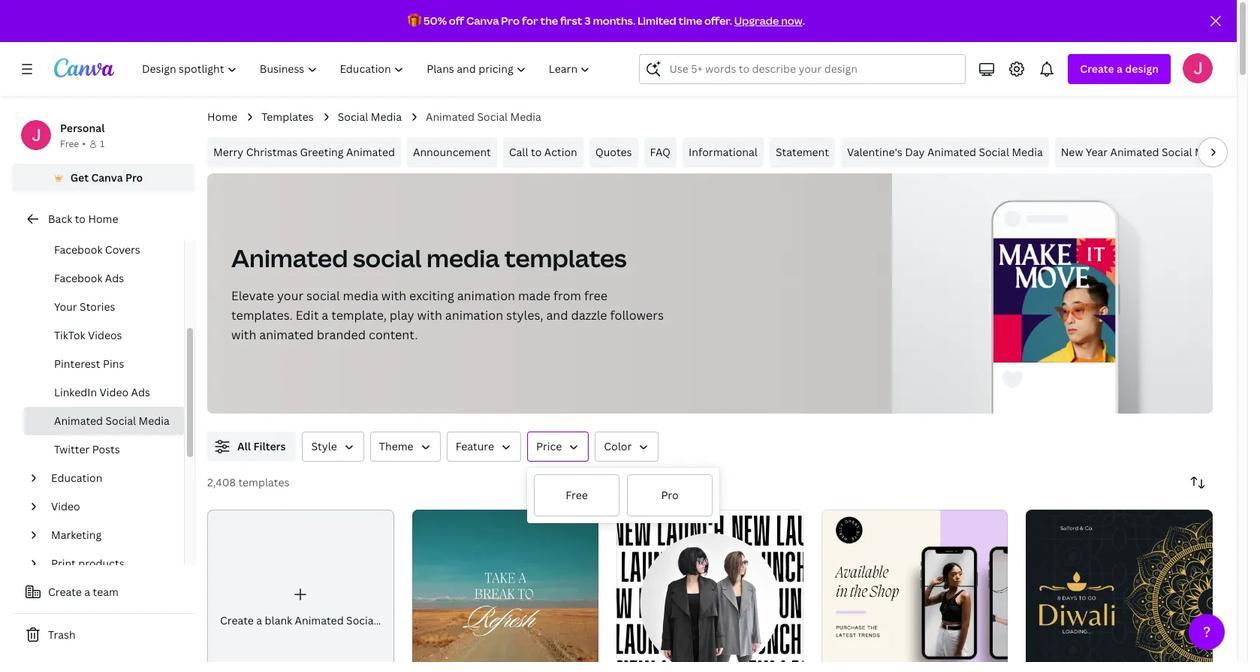 Task type: vqa. For each thing, say whether or not it's contained in the screenshot.
the left Create
yes



Task type: describe. For each thing, give the bounding box(es) containing it.
get
[[70, 171, 89, 185]]

templates
[[262, 110, 314, 124]]

purple phone mockup fashion store promotion animated instagram post image
[[822, 510, 1009, 663]]

linkedin video ads link
[[24, 379, 184, 407]]

trash link
[[12, 621, 195, 651]]

pro inside button
[[662, 488, 679, 503]]

🎁 50% off canva pro for the first 3 months. limited time offer. upgrade now .
[[408, 14, 805, 28]]

and
[[547, 307, 569, 324]]

facebook covers link
[[24, 236, 184, 265]]

theme button
[[370, 432, 441, 462]]

create a team
[[48, 585, 119, 600]]

filters
[[254, 440, 286, 454]]

social media link
[[338, 109, 402, 125]]

blank
[[265, 614, 292, 628]]

linkedin video ads
[[54, 386, 150, 400]]

home link
[[207, 109, 238, 125]]

create for create a team
[[48, 585, 82, 600]]

products
[[78, 557, 124, 571]]

action
[[545, 145, 578, 159]]

pinterest
[[54, 357, 100, 371]]

tiktok videos link
[[24, 322, 184, 350]]

call to action
[[509, 145, 578, 159]]

tiktok
[[54, 328, 85, 343]]

0 vertical spatial animation
[[457, 288, 515, 304]]

the
[[541, 14, 558, 28]]

new year animated social media
[[1062, 145, 1227, 159]]

style button
[[302, 432, 364, 462]]

.
[[803, 14, 805, 28]]

new
[[1062, 145, 1084, 159]]

0 horizontal spatial video
[[51, 500, 80, 514]]

informational link
[[683, 138, 764, 168]]

upgrade now button
[[735, 14, 803, 28]]

get canva pro button
[[12, 164, 195, 192]]

twitter posts link
[[24, 436, 184, 464]]

new year animated social media link
[[1056, 138, 1233, 168]]

education link
[[45, 464, 175, 493]]

facebook covers
[[54, 243, 140, 257]]

free •
[[60, 138, 86, 150]]

print products link
[[45, 550, 175, 579]]

create a design
[[1081, 62, 1160, 76]]

create a team button
[[12, 578, 195, 608]]

limited
[[638, 14, 677, 28]]

1 vertical spatial animation
[[445, 307, 504, 324]]

quotes
[[596, 145, 632, 159]]

free button
[[534, 474, 621, 518]]

create for create a blank animated social media
[[220, 614, 254, 628]]

animated right year
[[1111, 145, 1160, 159]]

color
[[604, 440, 632, 454]]

animated social media templates
[[231, 242, 627, 274]]

a for create a blank animated social media
[[256, 614, 262, 628]]

facebook ads link
[[24, 265, 184, 293]]

🎁
[[408, 14, 422, 28]]

create a blank animated social media link
[[207, 510, 411, 663]]

facebook for facebook ads
[[54, 271, 103, 286]]

styles,
[[506, 307, 544, 324]]

pro button
[[627, 474, 714, 518]]

faq
[[650, 145, 671, 159]]

elevate your social media with exciting animation made from free templates. edit a template, play with animation styles, and dazzle followers with animated branded content.
[[231, 288, 664, 343]]

50%
[[424, 14, 447, 28]]

covers
[[105, 243, 140, 257]]

a inside elevate your social media with exciting animation made from free templates. edit a template, play with animation styles, and dazzle followers with animated branded content.
[[322, 307, 329, 324]]

to for call
[[531, 145, 542, 159]]

statement
[[776, 145, 830, 159]]

statement link
[[770, 138, 836, 168]]

•
[[82, 138, 86, 150]]

made
[[518, 288, 551, 304]]

black and white minimalism new launch animated social media image
[[617, 510, 804, 663]]

pro inside button
[[125, 171, 143, 185]]

content.
[[369, 327, 418, 343]]

feature button
[[447, 432, 522, 462]]

edit
[[296, 307, 319, 324]]

upgrade
[[735, 14, 779, 28]]

feature
[[456, 440, 494, 454]]

for
[[522, 14, 539, 28]]

call
[[509, 145, 529, 159]]

price
[[537, 440, 562, 454]]

1
[[100, 138, 105, 150]]

free
[[585, 288, 608, 304]]

education
[[51, 471, 102, 485]]

create a blank animated social media
[[220, 614, 411, 628]]

exciting
[[410, 288, 454, 304]]

greeting
[[300, 145, 344, 159]]

print products
[[51, 557, 124, 571]]

twitter
[[54, 443, 90, 457]]

2 vertical spatial with
[[231, 327, 256, 343]]

all filters
[[237, 440, 286, 454]]

james peterson image
[[1184, 53, 1214, 83]]

1 vertical spatial animated social media
[[54, 414, 170, 428]]

facebook for facebook covers
[[54, 243, 103, 257]]

valentine's day animated social media link
[[842, 138, 1050, 168]]

back
[[48, 212, 72, 226]]



Task type: locate. For each thing, give the bounding box(es) containing it.
animated social media templates image
[[893, 174, 1214, 414], [994, 239, 1117, 363]]

informational
[[689, 145, 758, 159]]

your
[[277, 288, 304, 304]]

1 vertical spatial pro
[[125, 171, 143, 185]]

back to home link
[[12, 204, 195, 234]]

play
[[390, 307, 415, 324]]

templates up from
[[505, 242, 627, 274]]

print
[[51, 557, 76, 571]]

1 vertical spatial free
[[566, 488, 588, 503]]

faq link
[[644, 138, 677, 168]]

0 vertical spatial pro
[[502, 14, 520, 28]]

a for create a team
[[84, 585, 90, 600]]

to for back
[[75, 212, 86, 226]]

home up facebook covers link
[[88, 212, 118, 226]]

home up merry
[[207, 110, 238, 124]]

create a blank animated social media element
[[207, 510, 411, 663]]

merry
[[213, 145, 244, 159]]

0 vertical spatial canva
[[467, 14, 499, 28]]

ads down covers in the top left of the page
[[105, 271, 124, 286]]

facebook inside 'facebook ads' link
[[54, 271, 103, 286]]

all filters button
[[207, 432, 296, 462]]

tiktok videos
[[54, 328, 122, 343]]

social up exciting
[[353, 242, 422, 274]]

facebook up the facebook ads
[[54, 243, 103, 257]]

color button
[[595, 432, 659, 462]]

announcement link
[[407, 138, 497, 168]]

1 vertical spatial to
[[75, 212, 86, 226]]

announcement
[[413, 145, 491, 159]]

a right edit
[[322, 307, 329, 324]]

media up template,
[[343, 288, 379, 304]]

posts
[[92, 443, 120, 457]]

0 horizontal spatial to
[[75, 212, 86, 226]]

linkedin
[[54, 386, 97, 400]]

offer.
[[705, 14, 733, 28]]

with down "templates."
[[231, 327, 256, 343]]

create left design on the right top of page
[[1081, 62, 1115, 76]]

twitter posts
[[54, 443, 120, 457]]

to right call
[[531, 145, 542, 159]]

free left •
[[60, 138, 79, 150]]

merry christmas greeting animated link
[[207, 138, 401, 168]]

social inside elevate your social media with exciting animation made from free templates. edit a template, play with animation styles, and dazzle followers with animated branded content.
[[307, 288, 340, 304]]

a for create a design
[[1117, 62, 1123, 76]]

0 horizontal spatial social
[[307, 288, 340, 304]]

0 horizontal spatial create
[[48, 585, 82, 600]]

video inside linkedin video ads link
[[100, 386, 129, 400]]

free for free •
[[60, 138, 79, 150]]

create down print
[[48, 585, 82, 600]]

0 vertical spatial to
[[531, 145, 542, 159]]

0 horizontal spatial free
[[60, 138, 79, 150]]

to
[[531, 145, 542, 159], [75, 212, 86, 226]]

top level navigation element
[[132, 54, 604, 84]]

1 vertical spatial media
[[343, 288, 379, 304]]

animated down social media link
[[346, 145, 395, 159]]

1 vertical spatial video
[[51, 500, 80, 514]]

pinterest pins
[[54, 357, 124, 371]]

style
[[311, 440, 337, 454]]

price button
[[528, 432, 589, 462]]

free inside button
[[566, 488, 588, 503]]

0 vertical spatial facebook
[[54, 243, 103, 257]]

create for create a design
[[1081, 62, 1115, 76]]

1 horizontal spatial video
[[100, 386, 129, 400]]

theme
[[379, 440, 414, 454]]

0 vertical spatial with
[[382, 288, 407, 304]]

3
[[585, 14, 591, 28]]

dazzle
[[571, 307, 608, 324]]

a left team
[[84, 585, 90, 600]]

1 vertical spatial create
[[48, 585, 82, 600]]

facebook up the 'your stories'
[[54, 271, 103, 286]]

1 vertical spatial with
[[417, 307, 443, 324]]

free for free
[[566, 488, 588, 503]]

1 horizontal spatial media
[[427, 242, 500, 274]]

0 horizontal spatial ads
[[105, 271, 124, 286]]

2 horizontal spatial pro
[[662, 488, 679, 503]]

templates down the all filters
[[239, 476, 290, 490]]

create
[[1081, 62, 1115, 76], [48, 585, 82, 600], [220, 614, 254, 628]]

0 vertical spatial social
[[353, 242, 422, 274]]

day
[[906, 145, 925, 159]]

canva inside button
[[91, 171, 123, 185]]

1 horizontal spatial free
[[566, 488, 588, 503]]

2,408
[[207, 476, 236, 490]]

free down price button
[[566, 488, 588, 503]]

ads down pinterest pins link
[[131, 386, 150, 400]]

social up edit
[[307, 288, 340, 304]]

0 vertical spatial video
[[100, 386, 129, 400]]

create left the "blank"
[[220, 614, 254, 628]]

0 horizontal spatial animated social media
[[54, 414, 170, 428]]

0 vertical spatial templates
[[505, 242, 627, 274]]

2 facebook from the top
[[54, 271, 103, 286]]

a inside "link"
[[256, 614, 262, 628]]

animated
[[259, 327, 314, 343]]

facebook
[[54, 243, 103, 257], [54, 271, 103, 286]]

1 horizontal spatial to
[[531, 145, 542, 159]]

Search search field
[[670, 55, 957, 83]]

templates.
[[231, 307, 293, 324]]

stories
[[80, 300, 115, 314]]

video link
[[45, 493, 175, 522]]

1 horizontal spatial create
[[220, 614, 254, 628]]

now
[[782, 14, 803, 28]]

all
[[237, 440, 251, 454]]

to right back
[[75, 212, 86, 226]]

marketing link
[[45, 522, 175, 550]]

marketing
[[51, 528, 102, 543]]

followers
[[611, 307, 664, 324]]

create inside create a blank animated social media element
[[220, 614, 254, 628]]

create inside create a team button
[[48, 585, 82, 600]]

1 facebook from the top
[[54, 243, 103, 257]]

0 horizontal spatial pro
[[125, 171, 143, 185]]

0 vertical spatial animated social media
[[426, 110, 542, 124]]

year
[[1086, 145, 1108, 159]]

0 vertical spatial media
[[427, 242, 500, 274]]

with up play
[[382, 288, 407, 304]]

a inside button
[[84, 585, 90, 600]]

personal
[[60, 121, 105, 135]]

1 horizontal spatial templates
[[505, 242, 627, 274]]

animated right day
[[928, 145, 977, 159]]

animated social media up announcement
[[426, 110, 542, 124]]

1 horizontal spatial social
[[353, 242, 422, 274]]

templates
[[505, 242, 627, 274], [239, 476, 290, 490]]

branded
[[317, 327, 366, 343]]

1 horizontal spatial pro
[[502, 14, 520, 28]]

with down exciting
[[417, 307, 443, 324]]

valentine's day animated social media
[[848, 145, 1044, 159]]

pinterest pins link
[[24, 350, 184, 379]]

0 horizontal spatial canva
[[91, 171, 123, 185]]

0 horizontal spatial media
[[343, 288, 379, 304]]

1 horizontal spatial animated social media
[[426, 110, 542, 124]]

canva right get
[[91, 171, 123, 185]]

0 horizontal spatial with
[[231, 327, 256, 343]]

2 vertical spatial create
[[220, 614, 254, 628]]

Sort by button
[[1184, 468, 1214, 498]]

canva right off
[[467, 14, 499, 28]]

merry christmas greeting animated
[[213, 145, 395, 159]]

animated down "linkedin"
[[54, 414, 103, 428]]

1 vertical spatial ads
[[131, 386, 150, 400]]

2 horizontal spatial create
[[1081, 62, 1115, 76]]

social media
[[338, 110, 402, 124]]

1 vertical spatial social
[[307, 288, 340, 304]]

quotes link
[[590, 138, 638, 168]]

media up exciting
[[427, 242, 500, 274]]

2 vertical spatial pro
[[662, 488, 679, 503]]

animated
[[426, 110, 475, 124], [346, 145, 395, 159], [928, 145, 977, 159], [1111, 145, 1160, 159], [231, 242, 348, 274], [54, 414, 103, 428], [295, 614, 344, 628]]

your
[[54, 300, 77, 314]]

2 horizontal spatial with
[[417, 307, 443, 324]]

facebook inside facebook covers link
[[54, 243, 103, 257]]

trash
[[48, 628, 76, 643]]

0 horizontal spatial templates
[[239, 476, 290, 490]]

1 horizontal spatial ads
[[131, 386, 150, 400]]

from
[[554, 288, 582, 304]]

animated social media
[[426, 110, 542, 124], [54, 414, 170, 428]]

call to action link
[[503, 138, 584, 168]]

None search field
[[640, 54, 967, 84]]

design
[[1126, 62, 1160, 76]]

1 horizontal spatial home
[[207, 110, 238, 124]]

create a design button
[[1069, 54, 1172, 84]]

1 horizontal spatial with
[[382, 288, 407, 304]]

0 vertical spatial free
[[60, 138, 79, 150]]

animated up announcement
[[426, 110, 475, 124]]

social
[[353, 242, 422, 274], [307, 288, 340, 304]]

media inside elevate your social media with exciting animation made from free templates. edit a template, play with animation styles, and dazzle followers with animated branded content.
[[343, 288, 379, 304]]

animation up styles,
[[457, 288, 515, 304]]

animated right the "blank"
[[295, 614, 344, 628]]

first
[[561, 14, 583, 28]]

video down pins
[[100, 386, 129, 400]]

a left the "blank"
[[256, 614, 262, 628]]

media
[[427, 242, 500, 274], [343, 288, 379, 304]]

create inside create a design dropdown button
[[1081, 62, 1115, 76]]

videos
[[88, 328, 122, 343]]

facebook ads
[[54, 271, 124, 286]]

team
[[93, 585, 119, 600]]

off
[[449, 14, 465, 28]]

a inside dropdown button
[[1117, 62, 1123, 76]]

templates link
[[262, 109, 314, 125]]

0 horizontal spatial home
[[88, 212, 118, 226]]

0 vertical spatial ads
[[105, 271, 124, 286]]

animation down exciting
[[445, 307, 504, 324]]

1 vertical spatial templates
[[239, 476, 290, 490]]

months.
[[593, 14, 636, 28]]

1 horizontal spatial canva
[[467, 14, 499, 28]]

0 vertical spatial home
[[207, 110, 238, 124]]

0 vertical spatial create
[[1081, 62, 1115, 76]]

1 vertical spatial canva
[[91, 171, 123, 185]]

animated up your
[[231, 242, 348, 274]]

back to home
[[48, 212, 118, 226]]

1 vertical spatial facebook
[[54, 271, 103, 286]]

1 vertical spatial home
[[88, 212, 118, 226]]

animated social media up posts
[[54, 414, 170, 428]]

video up marketing
[[51, 500, 80, 514]]

your stories
[[54, 300, 115, 314]]

elevate
[[231, 288, 274, 304]]

time
[[679, 14, 703, 28]]

a left design on the right top of page
[[1117, 62, 1123, 76]]



